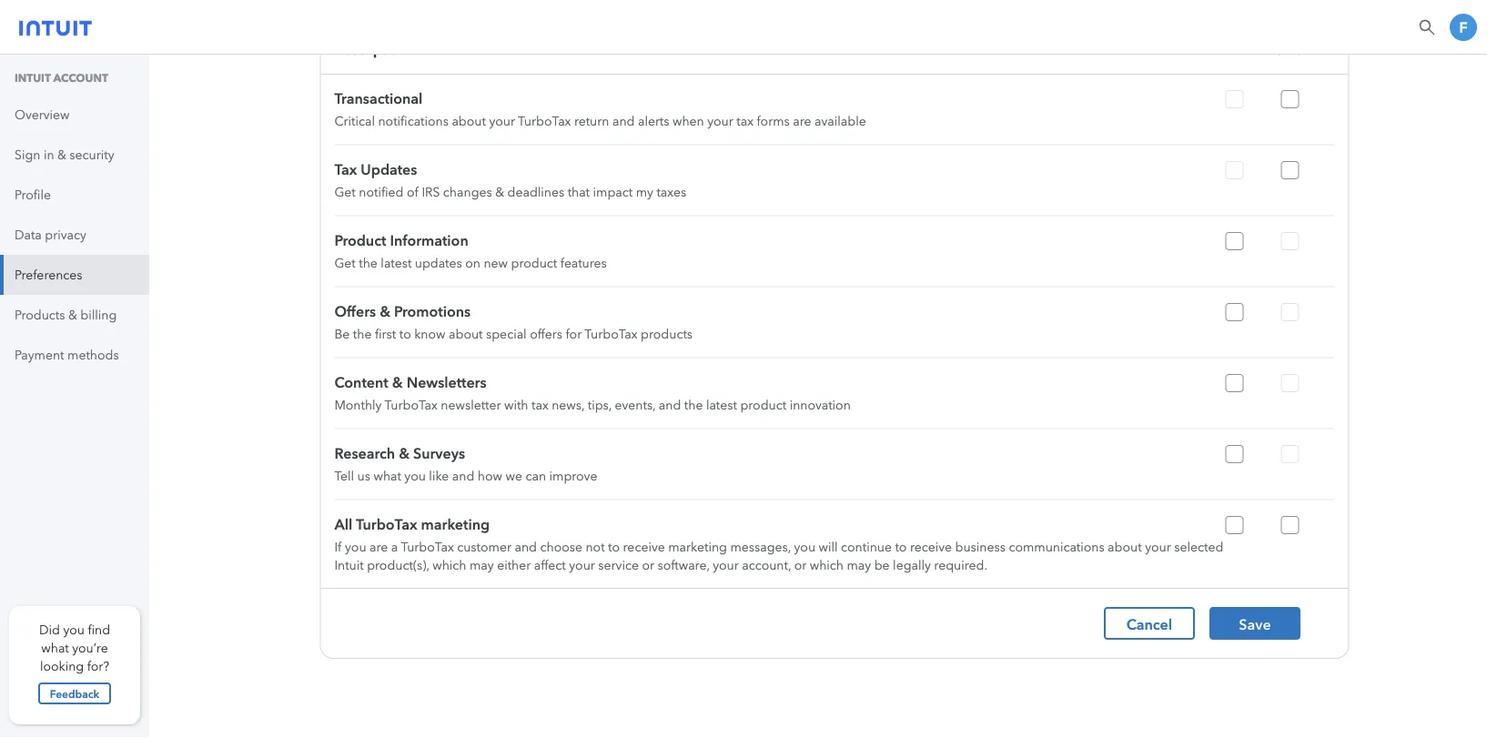 Task type: describe. For each thing, give the bounding box(es) containing it.
how
[[478, 468, 502, 483]]

are inside the all turbotax marketing if you are a turbotax customer and choose not to receive marketing messages, you will continue to receive business communications about your selected intuit product(s), which may either affect your service or software, your account, or which may be legally required.
[[370, 539, 388, 554]]

can
[[525, 468, 546, 483]]

sign
[[15, 147, 40, 162]]

affect
[[534, 557, 566, 572]]

content & newsletters monthly turbotax newsletter with tax news, tips, events, and the latest product innovation
[[334, 373, 851, 412]]

your down messages,
[[713, 557, 739, 572]]

intuit
[[15, 71, 51, 85]]

know
[[414, 326, 445, 341]]

you inside research & surveys tell us what you like and how we can improve
[[404, 468, 426, 483]]

email
[[1217, 42, 1251, 58]]

tax inside content & newsletters monthly turbotax newsletter with tax news, tips, events, and the latest product innovation
[[531, 397, 548, 412]]

& right in
[[57, 147, 66, 162]]

f
[[1459, 18, 1468, 36]]

turbotax up a
[[356, 515, 417, 533]]

feedback button
[[38, 683, 111, 704]]

selected
[[1174, 539, 1223, 554]]

offers
[[530, 326, 562, 341]]

first
[[375, 326, 396, 341]]

information
[[390, 231, 468, 249]]

tax updates get notified of irs changes & deadlines that impact my taxes
[[334, 160, 686, 199]]

available
[[815, 113, 866, 128]]

and inside research & surveys tell us what you like and how we can improve
[[452, 468, 474, 483]]

either
[[497, 557, 531, 572]]

to inside offers & promotions be the first to know about special offers for turbotax products
[[399, 326, 411, 341]]

special
[[486, 326, 527, 341]]

the inside content & newsletters monthly turbotax newsletter with tax news, tips, events, and the latest product innovation
[[684, 397, 703, 412]]

and inside the all turbotax marketing if you are a turbotax customer and choose not to receive marketing messages, you will continue to receive business communications about your selected intuit product(s), which may either affect your service or software, your account, or which may be legally required.
[[515, 539, 537, 554]]

legally
[[893, 557, 931, 572]]

notified
[[359, 184, 404, 199]]

research
[[334, 444, 395, 462]]

feedback
[[50, 686, 99, 701]]

tips,
[[588, 397, 612, 412]]

cancel
[[1126, 614, 1172, 633]]

account manager application element
[[0, 0, 1487, 738]]

turbotax inside transactional critical notifications about your turbotax return and alerts when your tax forms are available
[[518, 113, 571, 128]]

sms
[[1276, 42, 1303, 58]]

did
[[39, 622, 60, 637]]

alerts
[[638, 113, 669, 128]]

what inside research & surveys tell us what you like and how we can improve
[[374, 468, 401, 483]]

& for products
[[68, 307, 77, 322]]

2 may from the left
[[847, 557, 871, 572]]

overview
[[15, 107, 70, 122]]

1 which from the left
[[432, 557, 466, 572]]

payment methods
[[15, 347, 119, 362]]

products & billing link
[[0, 295, 149, 335]]

your left selected at the right of page
[[1145, 539, 1171, 554]]

cancel button
[[1104, 607, 1195, 640]]

latest inside content & newsletters monthly turbotax newsletter with tax news, tips, events, and the latest product innovation
[[706, 397, 737, 412]]

you left will
[[794, 539, 815, 554]]

news,
[[552, 397, 584, 412]]

on
[[465, 255, 480, 270]]

business
[[955, 539, 1006, 554]]

your up tax updates get notified of irs changes & deadlines that impact my taxes
[[489, 113, 515, 128]]

and inside transactional critical notifications about your turbotax return and alerts when your tax forms are available
[[612, 113, 635, 128]]

features
[[560, 255, 607, 270]]

tell
[[334, 468, 354, 483]]

intuit logo image
[[19, 15, 92, 36]]

are inside transactional critical notifications about your turbotax return and alerts when your tax forms are available
[[793, 113, 811, 128]]

2 or from the left
[[794, 557, 807, 572]]

choose
[[540, 539, 582, 554]]

preferences
[[15, 267, 82, 282]]

transactional
[[334, 89, 423, 107]]

you're
[[72, 640, 108, 655]]

products
[[641, 326, 693, 341]]

products
[[15, 307, 65, 322]]

a
[[391, 539, 398, 554]]

us
[[357, 468, 370, 483]]

& for content
[[392, 373, 403, 391]]

improve
[[549, 468, 597, 483]]

payment
[[15, 347, 64, 362]]

in
[[44, 147, 54, 162]]

sign in & security link
[[0, 135, 149, 175]]

turbotax inside content & newsletters monthly turbotax newsletter with tax news, tips, events, and the latest product innovation
[[385, 397, 438, 412]]

messages,
[[730, 539, 791, 554]]

taxes
[[657, 184, 686, 199]]

all turbotax marketing if you are a turbotax customer and choose not to receive marketing messages, you will continue to receive business communications about your selected intuit product(s), which may either affect your service or software, your account, or which may be legally required.
[[334, 515, 1223, 572]]

offers & promotions be the first to know about special offers for turbotax products
[[334, 302, 693, 341]]

return
[[574, 113, 609, 128]]

transactional critical notifications about your turbotax return and alerts when your tax forms are available
[[334, 89, 866, 128]]

content
[[334, 373, 388, 391]]

intuit account element
[[0, 55, 149, 375]]

profile
[[15, 187, 51, 202]]

when
[[673, 113, 704, 128]]

my
[[636, 184, 653, 199]]

turbotax right a
[[401, 539, 454, 554]]



Task type: vqa. For each thing, say whether or not it's contained in the screenshot.
Date of birth
no



Task type: locate. For each thing, give the bounding box(es) containing it.
2 receive from the left
[[910, 539, 952, 554]]

tax
[[334, 160, 357, 178]]

0 vertical spatial what
[[374, 468, 401, 483]]

account,
[[742, 557, 791, 572]]

your down not
[[569, 557, 595, 572]]

get for product information
[[334, 255, 356, 270]]

about inside offers & promotions be the first to know about special offers for turbotax products
[[449, 326, 483, 341]]

the inside product information get the latest updates on new product features
[[359, 255, 378, 270]]

updates
[[361, 160, 417, 178]]

tax right the with
[[531, 397, 548, 412]]

about inside the all turbotax marketing if you are a turbotax customer and choose not to receive marketing messages, you will continue to receive business communications about your selected intuit product(s), which may either affect your service or software, your account, or which may be legally required.
[[1108, 539, 1142, 554]]

0 horizontal spatial latest
[[381, 255, 412, 270]]

what
[[374, 468, 401, 483], [41, 640, 69, 655]]

save
[[1239, 614, 1271, 633]]

the inside offers & promotions be the first to know about special offers for turbotax products
[[353, 326, 372, 341]]

0 vertical spatial marketing
[[421, 515, 490, 533]]

0 vertical spatial get
[[334, 184, 356, 199]]

1 horizontal spatial latest
[[706, 397, 737, 412]]

what down did
[[41, 640, 69, 655]]

product
[[334, 231, 386, 249]]

marketing up software, on the bottom left
[[668, 539, 727, 554]]

newsletters
[[406, 373, 486, 391]]

and right like
[[452, 468, 474, 483]]

description
[[334, 42, 406, 58]]

latest
[[381, 255, 412, 270], [706, 397, 737, 412]]

& right changes
[[495, 184, 504, 199]]

are left a
[[370, 539, 388, 554]]

to up the legally
[[895, 539, 907, 554]]

product left innovation
[[740, 397, 786, 412]]

product right new
[[511, 255, 557, 270]]

research & surveys tell us what you like and how we can improve
[[334, 444, 597, 483]]

1 may from the left
[[470, 557, 494, 572]]

and up either
[[515, 539, 537, 554]]

software,
[[658, 557, 710, 572]]

0 vertical spatial the
[[359, 255, 378, 270]]

1 vertical spatial are
[[370, 539, 388, 554]]

0 vertical spatial about
[[452, 113, 486, 128]]

about inside transactional critical notifications about your turbotax return and alerts when your tax forms are available
[[452, 113, 486, 128]]

1 or from the left
[[642, 557, 654, 572]]

may
[[470, 557, 494, 572], [847, 557, 871, 572]]

for?
[[87, 658, 109, 673]]

the right be
[[353, 326, 372, 341]]

& for research
[[399, 444, 410, 462]]

2 vertical spatial about
[[1108, 539, 1142, 554]]

1 get from the top
[[334, 184, 356, 199]]

& right the 'content'
[[392, 373, 403, 391]]

0 horizontal spatial or
[[642, 557, 654, 572]]

latest right events,
[[706, 397, 737, 412]]

and
[[612, 113, 635, 128], [659, 397, 681, 412], [452, 468, 474, 483], [515, 539, 537, 554]]

1 receive from the left
[[623, 539, 665, 554]]

1 vertical spatial latest
[[706, 397, 737, 412]]

product inside content & newsletters monthly turbotax newsletter with tax news, tips, events, and the latest product innovation
[[740, 397, 786, 412]]

0 horizontal spatial tax
[[531, 397, 548, 412]]

which down will
[[810, 557, 844, 572]]

did you find what you're looking for?
[[39, 622, 110, 673]]

about
[[452, 113, 486, 128], [449, 326, 483, 341], [1108, 539, 1142, 554]]

0 horizontal spatial are
[[370, 539, 388, 554]]

that
[[568, 184, 590, 199]]

innovation
[[790, 397, 851, 412]]

1 horizontal spatial to
[[608, 539, 620, 554]]

be
[[334, 326, 350, 341]]

if
[[334, 539, 342, 554]]

surveys
[[413, 444, 465, 462]]

1 horizontal spatial receive
[[910, 539, 952, 554]]

customer
[[457, 539, 511, 554]]

tax left forms
[[736, 113, 754, 128]]

1 vertical spatial what
[[41, 640, 69, 655]]

turbotax left return
[[518, 113, 571, 128]]

0 horizontal spatial to
[[399, 326, 411, 341]]

critical
[[334, 113, 375, 128]]

get inside tax updates get notified of irs changes & deadlines that impact my taxes
[[334, 184, 356, 199]]

products & billing
[[15, 307, 117, 322]]

will
[[819, 539, 838, 554]]

intuit
[[334, 557, 364, 572]]

turbotax down newsletters
[[385, 397, 438, 412]]

are right forms
[[793, 113, 811, 128]]

intuit account
[[15, 71, 108, 85]]

not
[[586, 539, 605, 554]]

2 horizontal spatial to
[[895, 539, 907, 554]]

product inside product information get the latest updates on new product features
[[511, 255, 557, 270]]

tax inside transactional critical notifications about your turbotax return and alerts when your tax forms are available
[[736, 113, 754, 128]]

or right service at the bottom left
[[642, 557, 654, 572]]

looking
[[40, 658, 84, 673]]

promotions
[[394, 302, 471, 320]]

which down customer
[[432, 557, 466, 572]]

and left "alerts" at the left top of page
[[612, 113, 635, 128]]

0 horizontal spatial product
[[511, 255, 557, 270]]

1 horizontal spatial what
[[374, 468, 401, 483]]

1 vertical spatial product
[[740, 397, 786, 412]]

& for offers
[[380, 302, 390, 320]]

or right account,
[[794, 557, 807, 572]]

latest down information on the top
[[381, 255, 412, 270]]

you
[[404, 468, 426, 483], [345, 539, 366, 554], [794, 539, 815, 554], [63, 622, 85, 637]]

are
[[793, 113, 811, 128], [370, 539, 388, 554]]

2 which from the left
[[810, 557, 844, 572]]

help image
[[1418, 18, 1436, 36]]

0 vertical spatial tax
[[736, 113, 754, 128]]

events,
[[615, 397, 656, 412]]

payment methods link
[[0, 335, 149, 375]]

& inside research & surveys tell us what you like and how we can improve
[[399, 444, 410, 462]]

the down the product
[[359, 255, 378, 270]]

be
[[874, 557, 890, 572]]

2 get from the top
[[334, 255, 356, 270]]

get inside product information get the latest updates on new product features
[[334, 255, 356, 270]]

and inside content & newsletters monthly turbotax newsletter with tax news, tips, events, and the latest product innovation
[[659, 397, 681, 412]]

updates
[[415, 255, 462, 270]]

1 horizontal spatial marketing
[[668, 539, 727, 554]]

0 horizontal spatial which
[[432, 557, 466, 572]]

& up first
[[380, 302, 390, 320]]

notifications
[[378, 113, 449, 128]]

save button
[[1209, 607, 1300, 640]]

what inside did you find what you're looking for?
[[41, 640, 69, 655]]

deadlines
[[507, 184, 564, 199]]

communications
[[1009, 539, 1104, 554]]

1 horizontal spatial are
[[793, 113, 811, 128]]

billing
[[80, 307, 117, 322]]

about right communications
[[1108, 539, 1142, 554]]

of
[[407, 184, 419, 199]]

the right events,
[[684, 397, 703, 412]]

to right not
[[608, 539, 620, 554]]

1 vertical spatial get
[[334, 255, 356, 270]]

find
[[88, 622, 110, 637]]

or
[[642, 557, 654, 572], [794, 557, 807, 572]]

get down tax
[[334, 184, 356, 199]]

1 vertical spatial tax
[[531, 397, 548, 412]]

0 vertical spatial product
[[511, 255, 557, 270]]

latest inside product information get the latest updates on new product features
[[381, 255, 412, 270]]

0 vertical spatial are
[[793, 113, 811, 128]]

we
[[505, 468, 522, 483]]

1 vertical spatial marketing
[[668, 539, 727, 554]]

get down the product
[[334, 255, 356, 270]]

& left billing
[[68, 307, 77, 322]]

to right first
[[399, 326, 411, 341]]

turbotax inside offers & promotions be the first to know about special offers for turbotax products
[[585, 326, 638, 341]]

& inside content & newsletters monthly turbotax newsletter with tax news, tips, events, and the latest product innovation
[[392, 373, 403, 391]]

what right us
[[374, 468, 401, 483]]

receive up the legally
[[910, 539, 952, 554]]

1 horizontal spatial product
[[740, 397, 786, 412]]

1 vertical spatial about
[[449, 326, 483, 341]]

like
[[429, 468, 449, 483]]

0 horizontal spatial receive
[[623, 539, 665, 554]]

& inside tax updates get notified of irs changes & deadlines that impact my taxes
[[495, 184, 504, 199]]

tax
[[736, 113, 754, 128], [531, 397, 548, 412]]

continue
[[841, 539, 892, 554]]

your right when
[[707, 113, 733, 128]]

for
[[566, 326, 582, 341]]

may down customer
[[470, 557, 494, 572]]

1 horizontal spatial which
[[810, 557, 844, 572]]

data privacy link
[[0, 215, 149, 255]]

methods
[[67, 347, 119, 362]]

about right notifications
[[452, 113, 486, 128]]

with
[[504, 397, 528, 412]]

data
[[15, 227, 42, 242]]

receive up service at the bottom left
[[623, 539, 665, 554]]

turbotax tab panel
[[321, 26, 1348, 658]]

0 horizontal spatial marketing
[[421, 515, 490, 533]]

privacy
[[45, 227, 86, 242]]

overview link
[[0, 95, 149, 135]]

0 horizontal spatial may
[[470, 557, 494, 572]]

offers
[[334, 302, 376, 320]]

product information get the latest updates on new product features
[[334, 231, 607, 270]]

1 horizontal spatial tax
[[736, 113, 754, 128]]

you right if
[[345, 539, 366, 554]]

newsletter
[[441, 397, 501, 412]]

0 vertical spatial latest
[[381, 255, 412, 270]]

irs
[[422, 184, 440, 199]]

you left like
[[404, 468, 426, 483]]

1 horizontal spatial or
[[794, 557, 807, 572]]

account
[[53, 71, 108, 85]]

security
[[69, 147, 114, 162]]

changes
[[443, 184, 492, 199]]

get for tax updates
[[334, 184, 356, 199]]

2 vertical spatial the
[[684, 397, 703, 412]]

&
[[57, 147, 66, 162], [495, 184, 504, 199], [380, 302, 390, 320], [68, 307, 77, 322], [392, 373, 403, 391], [399, 444, 410, 462]]

product(s),
[[367, 557, 429, 572]]

may down continue
[[847, 557, 871, 572]]

and right events,
[[659, 397, 681, 412]]

sign in & security
[[15, 147, 114, 162]]

all
[[334, 515, 352, 533]]

0 horizontal spatial what
[[41, 640, 69, 655]]

turbotax right for
[[585, 326, 638, 341]]

impact
[[593, 184, 633, 199]]

new
[[484, 255, 508, 270]]

& left surveys
[[399, 444, 410, 462]]

the
[[359, 255, 378, 270], [353, 326, 372, 341], [684, 397, 703, 412]]

marketing up customer
[[421, 515, 490, 533]]

you up you're
[[63, 622, 85, 637]]

1 vertical spatial the
[[353, 326, 372, 341]]

which
[[432, 557, 466, 572], [810, 557, 844, 572]]

about right know
[[449, 326, 483, 341]]

1 horizontal spatial may
[[847, 557, 871, 572]]

& inside offers & promotions be the first to know about special offers for turbotax products
[[380, 302, 390, 320]]

you inside did you find what you're looking for?
[[63, 622, 85, 637]]



